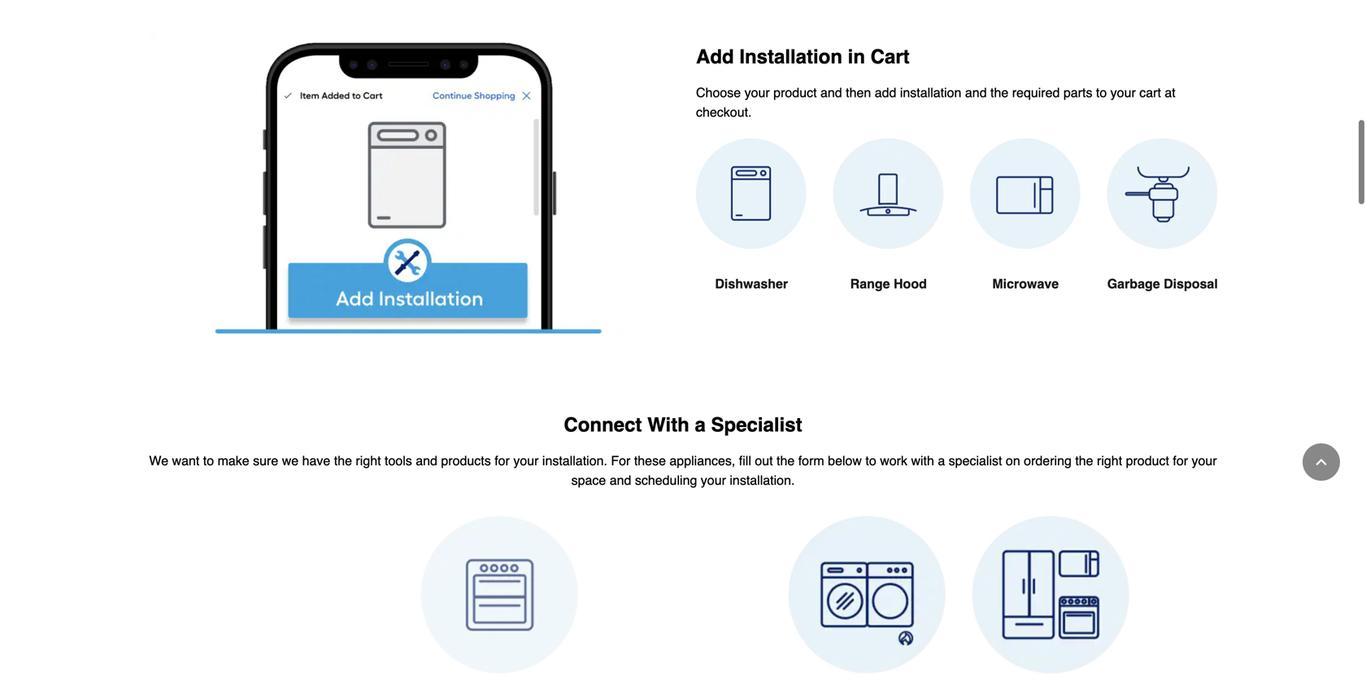 Task type: describe. For each thing, give the bounding box(es) containing it.
connect
[[564, 414, 642, 436]]

scheduling
[[635, 473, 698, 488]]

checkout.
[[696, 104, 752, 119]]

the inside choose your product and then add installation and the required parts to your cart at checkout.
[[991, 85, 1009, 100]]

these
[[634, 453, 666, 468]]

disposal
[[1164, 276, 1219, 291]]

installation
[[901, 85, 962, 100]]

and left then
[[821, 85, 843, 100]]

range
[[851, 276, 891, 291]]

add
[[875, 85, 897, 100]]

2 for from the left
[[1174, 453, 1189, 468]]

required
[[1013, 85, 1061, 100]]

an icon of a refrigerator, microwave and range. image
[[972, 516, 1130, 674]]

parts
[[1064, 85, 1093, 100]]

add installation in cart
[[696, 45, 910, 68]]

with
[[648, 414, 690, 436]]

1 horizontal spatial to
[[866, 453, 877, 468]]

on
[[1006, 453, 1021, 468]]

cart
[[1140, 85, 1162, 100]]

dishwasher
[[715, 276, 789, 291]]

below
[[828, 453, 862, 468]]

scroll to top element
[[1303, 443, 1341, 481]]

space
[[572, 473, 606, 488]]

at
[[1165, 85, 1176, 100]]

0 horizontal spatial a
[[695, 414, 706, 436]]

connect with a specialist
[[564, 414, 803, 436]]

specialist
[[712, 414, 803, 436]]

0 vertical spatial installation.
[[543, 453, 608, 468]]

have
[[302, 453, 331, 468]]

0 horizontal spatial to
[[203, 453, 214, 468]]

form
[[799, 453, 825, 468]]

want
[[172, 453, 200, 468]]

specialist
[[949, 453, 1003, 468]]

add
[[696, 45, 734, 68]]

make
[[218, 453, 250, 468]]

with
[[912, 453, 935, 468]]

product inside we want to make sure we have the right tools and products for your installation. for these appliances, fill out the form below to work with a specialist on ordering the right product for your space and scheduling your installation.
[[1127, 453, 1170, 468]]

1 for from the left
[[495, 453, 510, 468]]

we
[[282, 453, 299, 468]]

garbage disposal link
[[1108, 138, 1219, 333]]

out
[[755, 453, 773, 468]]

1 right from the left
[[356, 453, 381, 468]]

garbage
[[1108, 276, 1161, 291]]

an icon of a washer and dryer. image
[[788, 516, 946, 674]]



Task type: locate. For each thing, give the bounding box(es) containing it.
the right have
[[334, 453, 352, 468]]

and right tools
[[416, 453, 438, 468]]

the
[[991, 85, 1009, 100], [334, 453, 352, 468], [777, 453, 795, 468], [1076, 453, 1094, 468]]

an icon of a dishwasher. image
[[696, 138, 808, 249]]

work
[[881, 453, 908, 468]]

in
[[848, 45, 866, 68]]

installation
[[740, 45, 843, 68]]

and
[[821, 85, 843, 100], [966, 85, 987, 100], [416, 453, 438, 468], [610, 473, 632, 488]]

we want to make sure we have the right tools and products for your installation. for these appliances, fill out the form below to work with a specialist on ordering the right product for your space and scheduling your installation.
[[149, 453, 1218, 488]]

choose
[[696, 85, 741, 100]]

choose your product and then add installation and the required parts to your cart at checkout.
[[696, 85, 1176, 119]]

hood
[[894, 276, 927, 291]]

the right 'ordering'
[[1076, 453, 1094, 468]]

product inside choose your product and then add installation and the required parts to your cart at checkout.
[[774, 85, 817, 100]]

for
[[495, 453, 510, 468], [1174, 453, 1189, 468]]

a right with
[[938, 453, 946, 468]]

to right parts on the top right of page
[[1097, 85, 1108, 100]]

appliances,
[[670, 453, 736, 468]]

fill
[[739, 453, 752, 468]]

your
[[745, 85, 770, 100], [1111, 85, 1136, 100], [514, 453, 539, 468], [1192, 453, 1218, 468], [701, 473, 727, 488]]

0 horizontal spatial product
[[774, 85, 817, 100]]

the left required
[[991, 85, 1009, 100]]

products
[[441, 453, 491, 468]]

1 vertical spatial a
[[938, 453, 946, 468]]

0 horizontal spatial installation.
[[543, 453, 608, 468]]

0 horizontal spatial right
[[356, 453, 381, 468]]

to
[[1097, 85, 1108, 100], [203, 453, 214, 468], [866, 453, 877, 468]]

2 horizontal spatial to
[[1097, 85, 1108, 100]]

0 horizontal spatial for
[[495, 453, 510, 468]]

1 vertical spatial installation.
[[730, 473, 795, 488]]

dishwasher link
[[696, 138, 808, 333]]

tools
[[385, 453, 412, 468]]

0 vertical spatial a
[[695, 414, 706, 436]]

for
[[611, 453, 631, 468]]

an icon of a wall oven. image
[[421, 516, 579, 674]]

a inside we want to make sure we have the right tools and products for your installation. for these appliances, fill out the form below to work with a specialist on ordering the right product for your space and scheduling your installation.
[[938, 453, 946, 468]]

to right the want
[[203, 453, 214, 468]]

to left work
[[866, 453, 877, 468]]

product
[[774, 85, 817, 100], [1127, 453, 1170, 468]]

range hood link
[[834, 138, 945, 333]]

microwave
[[993, 276, 1059, 291]]

installation. up space on the bottom left of page
[[543, 453, 608, 468]]

an icon of a range hood. image
[[834, 138, 945, 249]]

right right 'ordering'
[[1098, 453, 1123, 468]]

a phone screen with an add installation message. image
[[148, 31, 670, 334]]

1 vertical spatial product
[[1127, 453, 1170, 468]]

range hood
[[851, 276, 927, 291]]

installation.
[[543, 453, 608, 468], [730, 473, 795, 488]]

and down the for
[[610, 473, 632, 488]]

garbage disposal
[[1108, 276, 1219, 291]]

1 horizontal spatial a
[[938, 453, 946, 468]]

1 horizontal spatial product
[[1127, 453, 1170, 468]]

0 vertical spatial product
[[774, 85, 817, 100]]

sure
[[253, 453, 278, 468]]

to inside choose your product and then add installation and the required parts to your cart at checkout.
[[1097, 85, 1108, 100]]

1 horizontal spatial for
[[1174, 453, 1189, 468]]

chevron up image
[[1314, 454, 1330, 470]]

then
[[846, 85, 872, 100]]

2 right from the left
[[1098, 453, 1123, 468]]

the right the out
[[777, 453, 795, 468]]

installation. down the out
[[730, 473, 795, 488]]

microwave link
[[971, 138, 1082, 333]]

we
[[149, 453, 168, 468]]

cart
[[871, 45, 910, 68]]

and right installation
[[966, 85, 987, 100]]

1 horizontal spatial right
[[1098, 453, 1123, 468]]

an icon of a garbage disposal. image
[[1108, 138, 1219, 249]]

right left tools
[[356, 453, 381, 468]]

a
[[695, 414, 706, 436], [938, 453, 946, 468]]

1 horizontal spatial installation.
[[730, 473, 795, 488]]

a right the with
[[695, 414, 706, 436]]

right
[[356, 453, 381, 468], [1098, 453, 1123, 468]]

an icon of a microwave. image
[[971, 138, 1082, 249]]

ordering
[[1025, 453, 1072, 468]]



Task type: vqa. For each thing, say whether or not it's contained in the screenshot.
ordering
yes



